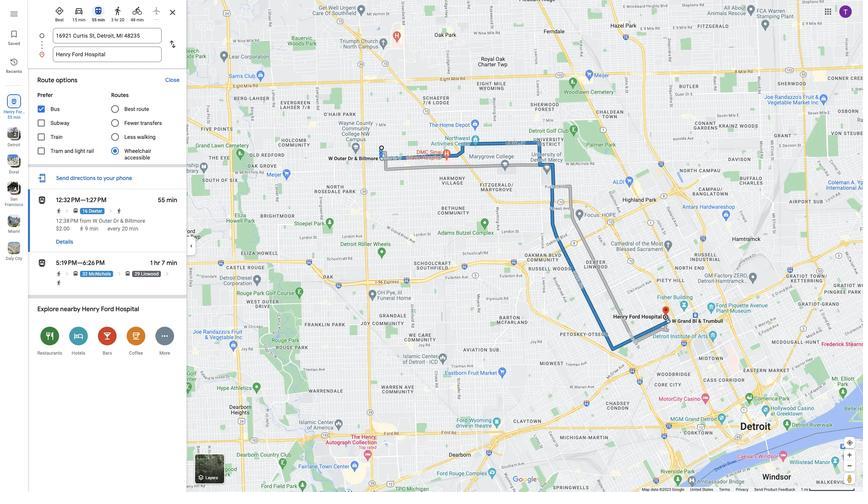 Task type: locate. For each thing, give the bounding box(es) containing it.
0 vertical spatial 2 places element
[[8, 131, 17, 138]]

best left route
[[124, 106, 135, 112]]

1 vertical spatial none field
[[56, 47, 159, 62]]

1 inside the directions main content
[[150, 260, 153, 267]]

1 mi button
[[801, 488, 855, 493]]

1 horizontal spatial walk image
[[116, 208, 122, 214]]

0 vertical spatial walk image
[[56, 208, 62, 214]]

0 vertical spatial henry
[[4, 110, 15, 115]]

0 horizontal spatial send
[[56, 175, 69, 182]]

walk image down 5:19 pm
[[56, 280, 62, 286]]

1 horizontal spatial ford
[[101, 306, 114, 314]]

32
[[82, 272, 88, 277]]

bus image left 16
[[73, 208, 79, 214]]

2 walk image from the top
[[56, 271, 62, 277]]

0 vertical spatial none field
[[56, 28, 159, 44]]

your
[[103, 175, 115, 182]]

coffee button
[[122, 322, 150, 361]]

15
[[72, 17, 77, 23]]

20 right 3
[[120, 17, 124, 23]]

0 vertical spatial hr
[[115, 17, 118, 23]]

1 vertical spatial ford
[[101, 306, 114, 314]]

20 down &
[[122, 226, 128, 232]]

2 places element
[[8, 131, 17, 138], [8, 159, 17, 166]]

bars button
[[93, 322, 122, 361]]

more
[[159, 351, 170, 356]]

— up 16
[[80, 197, 86, 204]]

15 min radio
[[71, 3, 87, 23]]

12:32 pm — 1:27 pm
[[56, 197, 107, 204]]

send directions to your phone
[[56, 175, 132, 182]]

henry
[[4, 110, 15, 115], [82, 306, 100, 314]]

20 inside the directions main content
[[122, 226, 128, 232]]

1 none field from the top
[[56, 28, 159, 44]]

bus image for 12:32 pm
[[73, 208, 79, 214]]

walk image right , then image
[[116, 208, 122, 214]]

0 vertical spatial 
[[10, 97, 17, 106]]

hr left 7
[[154, 260, 160, 267]]

2 none field from the top
[[56, 47, 159, 62]]

0 vertical spatial 55 min
[[92, 17, 105, 23]]

fewer transfers
[[124, 120, 162, 126]]

walking image
[[79, 226, 84, 232]]

1 vertical spatial send
[[755, 488, 763, 493]]

1 vertical spatial 55 min
[[7, 115, 21, 120]]

hospital inside the directions main content
[[115, 306, 139, 314]]

transit image
[[94, 6, 103, 16], [37, 195, 47, 206], [37, 258, 47, 269]]

0 horizontal spatial best
[[55, 17, 64, 23]]

none field starting point 16921 curtis st, detroit, mi 48235
[[56, 28, 159, 44]]

48
[[131, 17, 136, 23]]

12:32 pm
[[56, 197, 80, 204]]

1 vertical spatial 
[[37, 195, 47, 206]]

1 horizontal spatial henry
[[82, 306, 100, 314]]

best travel modes image
[[55, 6, 64, 16]]

bus image for 5:19 pm
[[73, 271, 79, 277]]

4
[[14, 187, 17, 192]]

1 vertical spatial walk image
[[56, 280, 62, 286]]

2 for detroit
[[14, 132, 17, 138]]

2 places element for detroit
[[8, 131, 17, 138]]

min inside  list
[[13, 115, 21, 120]]

footer
[[642, 488, 801, 493]]

None field
[[56, 28, 159, 44], [56, 47, 159, 62]]

best down best travel modes image
[[55, 17, 64, 23]]

cycling image
[[133, 6, 142, 16]]

— for 5:19 pm
[[77, 260, 83, 267]]

 up "henry ford hospital"
[[10, 97, 17, 106]]

2 vertical spatial 
[[37, 258, 47, 269]]

0 horizontal spatial 55
[[7, 115, 12, 120]]

bus image left 32
[[73, 271, 79, 277]]

restaurants
[[37, 351, 62, 356]]

55 min inside the directions main content
[[158, 197, 177, 204]]

1 vertical spatial 1
[[801, 488, 804, 493]]

0 horizontal spatial 55 min
[[7, 115, 21, 120]]

©2023
[[660, 488, 671, 493]]

min inside radio
[[98, 17, 105, 23]]

1 horizontal spatial 1
[[801, 488, 804, 493]]

2 horizontal spatial 55
[[158, 197, 165, 204]]

hr
[[115, 17, 118, 23], [154, 260, 160, 267]]

walk image up 12:38 pm
[[56, 208, 62, 214]]

, then image down 5:19 pm
[[64, 271, 70, 277]]

1 vertical spatial 2
[[14, 159, 17, 165]]

1 vertical spatial hr
[[154, 260, 160, 267]]

bus image
[[73, 208, 79, 214], [73, 271, 79, 277], [125, 271, 131, 277]]

transit image right driving icon
[[94, 6, 103, 16]]

send
[[56, 175, 69, 182], [755, 488, 763, 493]]

list
[[28, 28, 187, 62]]

list item down starting point 16921 curtis st, detroit, mi 48235 field
[[28, 47, 187, 62]]

ford inside the directions main content
[[101, 306, 114, 314]]

walk image
[[116, 208, 122, 214], [56, 280, 62, 286]]

none field down starting point 16921 curtis st, detroit, mi 48235 field
[[56, 47, 159, 62]]

0 vertical spatial best
[[55, 17, 64, 23]]

close directions image
[[168, 8, 177, 17]]

1 horizontal spatial send
[[755, 488, 763, 493]]

55 min
[[92, 17, 105, 23], [7, 115, 21, 120], [158, 197, 177, 204]]

0 horizontal spatial henry
[[4, 110, 15, 115]]

list item
[[28, 28, 187, 53], [28, 47, 187, 62]]

send left directions at the left
[[56, 175, 69, 182]]

send left product
[[755, 488, 763, 493]]

send inside the directions main content
[[56, 175, 69, 182]]

min inside radio
[[78, 17, 85, 23]]

 right city
[[37, 258, 47, 269]]

city
[[15, 257, 22, 262]]

48 min radio
[[129, 3, 145, 23]]

12:38 pm
[[56, 218, 78, 224]]

0 horizontal spatial hr
[[115, 17, 118, 23]]

subway
[[51, 120, 69, 126]]

zoom out image
[[847, 464, 853, 470]]

1 vertical spatial best
[[124, 106, 135, 112]]

1
[[150, 260, 153, 267], [801, 488, 804, 493]]

1 vertical spatial 20
[[122, 226, 128, 232]]

hospital up detroit
[[6, 115, 22, 120]]

every
[[108, 226, 120, 232]]

1 vertical spatial —
[[77, 260, 83, 267]]

san
[[10, 197, 18, 202]]

0 horizontal spatial ford
[[16, 110, 24, 115]]

 left 12:32 pm
[[37, 195, 47, 206]]

9
[[85, 226, 88, 232]]

footer containing map data ©2023 google
[[642, 488, 801, 493]]

henry up detroit
[[4, 110, 15, 115]]

16
[[82, 209, 88, 214]]

miami
[[8, 229, 20, 234]]

best inside the directions main content
[[124, 106, 135, 112]]

1 left 'mi'
[[801, 488, 804, 493]]

transit image right city
[[37, 258, 47, 269]]

3
[[111, 17, 114, 23]]

terms
[[719, 488, 730, 493]]

ford left prefer bus
[[16, 110, 24, 115]]

0 horizontal spatial walk image
[[56, 280, 62, 286]]

0 vertical spatial transit image
[[94, 6, 103, 16]]

hr inside 'radio'
[[115, 17, 118, 23]]

bars
[[103, 351, 112, 356]]

1 horizontal spatial best
[[124, 106, 135, 112]]

terms button
[[719, 488, 730, 493]]

1 list item from the top
[[28, 28, 187, 53]]

0 vertical spatial ford
[[16, 110, 24, 115]]

wheelchair
[[124, 148, 151, 154]]

0 vertical spatial 2
[[14, 132, 17, 138]]

1 2 from the top
[[14, 132, 17, 138]]

2 places element up doral
[[8, 159, 17, 166]]

55 inside  list
[[7, 115, 12, 120]]

20
[[120, 17, 124, 23], [122, 226, 128, 232]]

explore
[[37, 306, 59, 314]]

walk image
[[56, 208, 62, 214], [56, 271, 62, 277]]

best for best
[[55, 17, 64, 23]]

1 horizontal spatial 55 min
[[92, 17, 105, 23]]

send inside footer
[[755, 488, 763, 493]]

fewer
[[124, 120, 139, 126]]

0 vertical spatial —
[[80, 197, 86, 204]]

daly city button
[[0, 239, 28, 263]]

16 dexter
[[82, 209, 102, 214]]

, then image down the 1 hr 7 min
[[164, 271, 170, 277]]

1 horizontal spatial 55
[[92, 17, 97, 23]]

0 vertical spatial hospital
[[6, 115, 22, 120]]

none field down 3
[[56, 28, 159, 44]]

— up 32
[[77, 260, 83, 267]]

list item down 3
[[28, 28, 187, 53]]

light
[[75, 148, 85, 154]]

3 hr 20
[[111, 17, 124, 23]]

none field for 1st list item from the bottom of the list within the google maps element
[[56, 47, 159, 62]]

55 min radio
[[90, 3, 107, 23]]

None radio
[[149, 3, 165, 20]]

2 up doral
[[14, 159, 17, 165]]

1 horizontal spatial hr
[[154, 260, 160, 267]]

1 up linwood
[[150, 260, 153, 267]]

google
[[672, 488, 685, 493]]

Best radio
[[51, 3, 68, 23]]

0 horizontal spatial hospital
[[6, 115, 22, 120]]

1:27 pm
[[86, 197, 107, 204]]

less walking
[[124, 134, 156, 140]]

hr for 1
[[154, 260, 160, 267]]

send for send directions to your phone
[[56, 175, 69, 182]]

29
[[135, 272, 140, 277]]

2 vertical spatial transit image
[[37, 258, 47, 269]]

2 horizontal spatial 55 min
[[158, 197, 177, 204]]

show your location image
[[847, 440, 854, 447]]

hotels button
[[64, 322, 93, 361]]

0 vertical spatial 1
[[150, 260, 153, 267]]

2 up detroit
[[14, 132, 17, 138]]

55 inside radio
[[92, 17, 97, 23]]

1 vertical spatial walk image
[[56, 271, 62, 277]]

ford inside "henry ford hospital"
[[16, 110, 24, 115]]

1 vertical spatial henry
[[82, 306, 100, 314]]

0 vertical spatial 20
[[120, 17, 124, 23]]

2
[[14, 132, 17, 138], [14, 159, 17, 165]]

1 2 places element from the top
[[8, 131, 17, 138]]

more button
[[150, 322, 179, 361]]

1 walk image from the top
[[56, 208, 62, 214]]

min inside option
[[137, 17, 144, 23]]

0 vertical spatial send
[[56, 175, 69, 182]]

2 2 places element from the top
[[8, 159, 17, 166]]

from
[[80, 218, 91, 224]]

menu image
[[9, 9, 19, 19]]

transit image left 12:32 pm
[[37, 195, 47, 206]]

2 vertical spatial 55
[[158, 197, 165, 204]]

walk image down 5:19 pm
[[56, 271, 62, 277]]

1 vertical spatial hospital
[[115, 306, 139, 314]]

none field for 1st list item
[[56, 28, 159, 44]]

1 vertical spatial 2 places element
[[8, 159, 17, 166]]

walking
[[137, 134, 156, 140]]

show street view coverage image
[[844, 474, 856, 485]]

1 horizontal spatial hospital
[[115, 306, 139, 314]]

2 places element up detroit
[[8, 131, 17, 138]]

20 inside 'radio'
[[120, 17, 124, 23]]

, then image
[[108, 208, 114, 214]]

1 vertical spatial 55
[[7, 115, 12, 120]]

2 2 from the top
[[14, 159, 17, 165]]

0 horizontal spatial 1
[[150, 260, 153, 267]]

footer inside google maps element
[[642, 488, 801, 493]]

hospital up coffee button
[[115, 306, 139, 314]]

ford up bars "button"
[[101, 306, 114, 314]]

dexter
[[89, 209, 102, 214]]

hr right 3
[[115, 17, 118, 23]]

train
[[51, 134, 63, 140]]

&
[[120, 218, 124, 224]]

0 vertical spatial 55
[[92, 17, 97, 23]]

mi
[[804, 488, 809, 493]]

hr inside the directions main content
[[154, 260, 160, 267]]

2 vertical spatial 55 min
[[158, 197, 177, 204]]

, then image
[[64, 208, 70, 214], [64, 271, 70, 277], [117, 271, 122, 277], [164, 271, 170, 277]]

best inside option
[[55, 17, 64, 23]]

feedback
[[779, 488, 795, 493]]

, then image up 12:38 pm
[[64, 208, 70, 214]]

1 vertical spatial transit image
[[37, 195, 47, 206]]

send product feedback button
[[755, 488, 795, 493]]

ford
[[16, 110, 24, 115], [101, 306, 114, 314]]

henry right nearby
[[82, 306, 100, 314]]


[[10, 97, 17, 106], [37, 195, 47, 206], [37, 258, 47, 269]]



Task type: vqa. For each thing, say whether or not it's contained in the screenshot.


Task type: describe. For each thing, give the bounding box(es) containing it.
walk image for 5:19 pm — 6:26 pm
[[56, 271, 62, 277]]

send for send product feedback
[[755, 488, 763, 493]]

doral
[[9, 170, 19, 175]]

linwood
[[141, 272, 159, 277]]

united
[[690, 488, 702, 493]]

5:19 pm
[[56, 260, 77, 267]]

states
[[703, 488, 714, 493]]

29 linwood
[[135, 272, 159, 277]]

dr
[[113, 218, 119, 224]]

, then image left 29
[[117, 271, 122, 277]]

0 vertical spatial walk image
[[116, 208, 122, 214]]

best for best route
[[124, 106, 135, 112]]

best route
[[124, 106, 149, 112]]

 for 5:19 pm
[[37, 258, 47, 269]]

mcnichols
[[89, 272, 111, 277]]

privacy
[[736, 488, 749, 493]]

henry inside the directions main content
[[82, 306, 100, 314]]

google account: tyler black  
(blacklashes1000@gmail.com) image
[[840, 5, 852, 18]]

$2.00
[[56, 226, 70, 232]]

1 for 1 hr 7 min
[[150, 260, 153, 267]]

close button
[[161, 73, 183, 87]]

less
[[124, 134, 136, 140]]

 for 12:32 pm
[[37, 195, 47, 206]]

prefer
[[37, 92, 53, 99]]

 inside list
[[10, 97, 17, 106]]

9 min
[[85, 226, 98, 232]]

united states button
[[690, 488, 714, 493]]

details
[[56, 239, 73, 246]]

explore nearby henry ford hospital
[[37, 306, 139, 314]]

tram and light rail
[[51, 148, 94, 154]]

1 hr 7 min
[[150, 260, 177, 267]]

1 mi
[[801, 488, 809, 493]]

prefer bus
[[37, 92, 60, 112]]

map
[[642, 488, 650, 493]]

outer
[[99, 218, 112, 224]]

— for 12:32 pm
[[80, 197, 86, 204]]

detroit
[[8, 143, 20, 148]]

send product feedback
[[755, 488, 795, 493]]

layers
[[206, 476, 218, 481]]

2 for doral
[[14, 159, 17, 165]]

biltmore
[[125, 218, 145, 224]]

48 min
[[131, 17, 144, 23]]

zoom in image
[[847, 453, 853, 459]]

route
[[37, 77, 54, 84]]

henry inside "henry ford hospital"
[[4, 110, 15, 115]]

32 mcnichols
[[82, 272, 111, 277]]

google maps element
[[0, 0, 863, 493]]

close
[[165, 77, 180, 84]]

phone
[[116, 175, 132, 182]]

route options
[[37, 77, 77, 84]]

reverse starting point and destination image
[[168, 40, 177, 49]]

4 places element
[[8, 186, 17, 193]]

data
[[651, 488, 659, 493]]

flights image
[[152, 6, 161, 16]]

list inside google maps element
[[28, 28, 187, 62]]

none field the destination henry ford hospital
[[56, 47, 159, 62]]

transit image for 5:19 pm — 6:26 pm
[[37, 258, 47, 269]]

saved button
[[0, 26, 28, 48]]

w
[[93, 218, 97, 224]]

Starting point 16921 Curtis St, Detroit, MI 48235 field
[[56, 31, 159, 40]]

every 20 min
[[108, 226, 138, 232]]

route
[[137, 106, 149, 112]]

transit image inside 55 min radio
[[94, 6, 103, 16]]

restaurants button
[[35, 322, 64, 361]]

7
[[162, 260, 165, 267]]

miami button
[[0, 212, 28, 236]]

bus
[[51, 106, 60, 112]]

6:26 pm
[[83, 260, 105, 267]]

daly
[[6, 257, 14, 262]]

walk image for 12:32 pm — 1:27 pm
[[56, 208, 62, 214]]

transit image for 12:32 pm — 1:27 pm
[[37, 195, 47, 206]]

routes
[[111, 92, 129, 99]]

saved
[[8, 41, 20, 46]]

driving image
[[74, 6, 84, 16]]

2 places element for doral
[[8, 159, 17, 166]]

hr for 3
[[115, 17, 118, 23]]

recents button
[[0, 54, 28, 76]]

collapse side panel image
[[187, 242, 196, 251]]

rail
[[87, 148, 94, 154]]

tram
[[51, 148, 63, 154]]

 list
[[0, 0, 28, 493]]

product
[[764, 488, 778, 493]]

directions main content
[[28, 0, 187, 493]]

5:19 pm — 6:26 pm
[[56, 260, 105, 267]]

henry ford hospital
[[4, 110, 24, 120]]

details button
[[52, 235, 77, 249]]

coffee
[[129, 351, 143, 356]]

55 inside the directions main content
[[158, 197, 165, 204]]

12:38 pm from w outer dr & biltmore $2.00
[[56, 218, 145, 232]]

1 for 1 mi
[[801, 488, 804, 493]]

nearby
[[60, 306, 80, 314]]

francisco
[[5, 203, 23, 208]]

united states
[[690, 488, 714, 493]]

55 min inside  list
[[7, 115, 21, 120]]

recents
[[6, 69, 22, 74]]

3 hr 20 radio
[[110, 3, 126, 23]]

options
[[56, 77, 77, 84]]

send directions to your phone button
[[52, 171, 136, 186]]

hospital inside "henry ford hospital"
[[6, 115, 22, 120]]

2 list item from the top
[[28, 47, 187, 62]]

transfers
[[140, 120, 162, 126]]

to
[[97, 175, 102, 182]]

directions
[[70, 175, 96, 182]]

daly city
[[6, 257, 22, 262]]

bus image left 29
[[125, 271, 131, 277]]

55 min inside radio
[[92, 17, 105, 23]]

walking image
[[113, 6, 122, 16]]

wheelchair accessible
[[124, 148, 151, 161]]

accessible
[[124, 155, 150, 161]]

san francisco
[[5, 197, 23, 208]]

map data ©2023 google
[[642, 488, 685, 493]]

Destination Henry Ford Hospital field
[[56, 50, 159, 59]]

privacy button
[[736, 488, 749, 493]]



